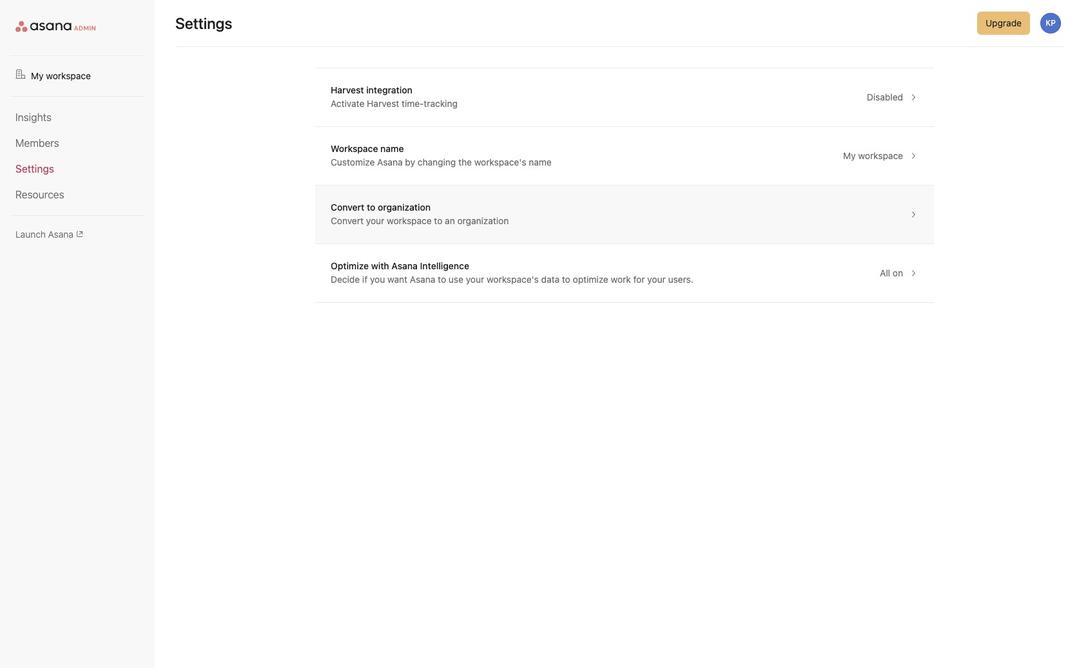 Task type: describe. For each thing, give the bounding box(es) containing it.
1 horizontal spatial settings
[[175, 14, 232, 32]]

decide
[[331, 274, 360, 285]]

users.
[[668, 274, 694, 285]]

asana right "want"
[[410, 274, 435, 285]]

upgrade
[[986, 17, 1022, 28]]

customize
[[331, 157, 375, 168]]

1 horizontal spatial your
[[466, 274, 484, 285]]

insights link
[[15, 110, 139, 125]]

2 horizontal spatial workspace
[[858, 150, 903, 161]]

workspace's inside workspace name customize asana by changing the workspace's name
[[474, 157, 526, 168]]

disabled
[[867, 92, 903, 103]]

kp
[[1046, 18, 1056, 28]]

on
[[893, 268, 903, 279]]

to right data
[[562, 274, 570, 285]]

your inside convert to organization convert your workspace to an organization
[[366, 215, 384, 226]]

1 horizontal spatial name
[[529, 157, 552, 168]]

0 horizontal spatial name
[[380, 143, 404, 154]]

by
[[405, 157, 415, 168]]

an
[[445, 215, 455, 226]]

resources
[[15, 189, 64, 201]]

launch asana
[[15, 229, 73, 240]]

settings link
[[15, 161, 139, 177]]

members
[[15, 137, 59, 149]]

1 vertical spatial my workspace
[[843, 150, 903, 161]]

to left an
[[434, 215, 443, 226]]

launch
[[15, 229, 46, 240]]

tracking
[[424, 98, 458, 109]]

asana up "want"
[[392, 260, 418, 271]]

2 horizontal spatial your
[[647, 274, 666, 285]]

launch asana link
[[15, 229, 139, 240]]

1 vertical spatial settings
[[15, 163, 54, 175]]

upgrade button
[[977, 12, 1030, 35]]

workspace
[[331, 143, 378, 154]]

to down customize
[[367, 202, 375, 213]]

want
[[388, 274, 408, 285]]

0 horizontal spatial workspace
[[46, 70, 91, 81]]

activate
[[331, 98, 364, 109]]

members link
[[15, 135, 139, 151]]

asana inside workspace name customize asana by changing the workspace's name
[[377, 157, 403, 168]]

1 vertical spatial harvest
[[367, 98, 399, 109]]

1 vertical spatial my
[[843, 150, 856, 161]]

convert to organization convert your workspace to an organization
[[331, 202, 509, 226]]

1 horizontal spatial organization
[[457, 215, 509, 226]]

you
[[370, 274, 385, 285]]

workspace name customize asana by changing the workspace's name
[[331, 143, 552, 168]]

2 convert from the top
[[331, 215, 364, 226]]

integration
[[366, 84, 413, 95]]



Task type: locate. For each thing, give the bounding box(es) containing it.
name
[[380, 143, 404, 154], [529, 157, 552, 168]]

your right use
[[466, 274, 484, 285]]

convert up optimize
[[331, 215, 364, 226]]

0 horizontal spatial your
[[366, 215, 384, 226]]

1 vertical spatial name
[[529, 157, 552, 168]]

workspace left an
[[387, 215, 432, 226]]

my workspace down disabled
[[843, 150, 903, 161]]

changing
[[418, 157, 456, 168]]

workspace up insights link
[[46, 70, 91, 81]]

convert
[[331, 202, 364, 213], [331, 215, 364, 226]]

optimize with asana intelligence decide if you want asana to use your workspace's data to optimize work for your users.
[[331, 260, 694, 285]]

0 horizontal spatial my workspace
[[31, 70, 91, 81]]

resources link
[[15, 187, 139, 202]]

all on
[[880, 268, 903, 279]]

your up with
[[366, 215, 384, 226]]

your
[[366, 215, 384, 226], [466, 274, 484, 285], [647, 274, 666, 285]]

1 horizontal spatial workspace
[[387, 215, 432, 226]]

1 vertical spatial convert
[[331, 215, 364, 226]]

1 vertical spatial organization
[[457, 215, 509, 226]]

1 horizontal spatial my
[[843, 150, 856, 161]]

organization
[[378, 202, 431, 213], [457, 215, 509, 226]]

asana right launch
[[48, 229, 73, 240]]

to
[[367, 202, 375, 213], [434, 215, 443, 226], [438, 274, 446, 285], [562, 274, 570, 285]]

harvest down integration
[[367, 98, 399, 109]]

workspace's right the
[[474, 157, 526, 168]]

convert down customize
[[331, 202, 364, 213]]

all
[[880, 268, 890, 279]]

workspace's
[[474, 157, 526, 168], [487, 274, 539, 285]]

workspace
[[46, 70, 91, 81], [858, 150, 903, 161], [387, 215, 432, 226]]

data
[[541, 274, 560, 285]]

0 vertical spatial convert
[[331, 202, 364, 213]]

workspace down disabled
[[858, 150, 903, 161]]

to down intelligence
[[438, 274, 446, 285]]

with
[[371, 260, 389, 271]]

intelligence
[[420, 260, 469, 271]]

time-
[[402, 98, 424, 109]]

1 horizontal spatial my workspace
[[843, 150, 903, 161]]

use
[[449, 274, 464, 285]]

1 horizontal spatial harvest
[[367, 98, 399, 109]]

0 vertical spatial my workspace
[[31, 70, 91, 81]]

0 horizontal spatial harvest
[[331, 84, 364, 95]]

my workspace up insights link
[[31, 70, 91, 81]]

optimize
[[331, 260, 369, 271]]

work
[[611, 274, 631, 285]]

organization right an
[[457, 215, 509, 226]]

workspace inside convert to organization convert your workspace to an organization
[[387, 215, 432, 226]]

0 horizontal spatial my
[[31, 70, 44, 81]]

0 vertical spatial harvest
[[331, 84, 364, 95]]

0 vertical spatial name
[[380, 143, 404, 154]]

0 vertical spatial settings
[[175, 14, 232, 32]]

my
[[31, 70, 44, 81], [843, 150, 856, 161]]

0 vertical spatial workspace
[[46, 70, 91, 81]]

optimize
[[573, 274, 608, 285]]

if
[[362, 274, 368, 285]]

organization down by
[[378, 202, 431, 213]]

0 vertical spatial workspace's
[[474, 157, 526, 168]]

my workspace
[[31, 70, 91, 81], [843, 150, 903, 161]]

settings
[[175, 14, 232, 32], [15, 163, 54, 175]]

1 convert from the top
[[331, 202, 364, 213]]

harvest integration activate harvest time-tracking
[[331, 84, 458, 109]]

harvest up activate
[[331, 84, 364, 95]]

asana left by
[[377, 157, 403, 168]]

workspace's inside optimize with asana intelligence decide if you want asana to use your workspace's data to optimize work for your users.
[[487, 274, 539, 285]]

harvest
[[331, 84, 364, 95], [367, 98, 399, 109]]

0 vertical spatial my
[[31, 70, 44, 81]]

0 horizontal spatial organization
[[378, 202, 431, 213]]

0 vertical spatial organization
[[378, 202, 431, 213]]

1 vertical spatial workspace
[[858, 150, 903, 161]]

for
[[633, 274, 645, 285]]

0 horizontal spatial settings
[[15, 163, 54, 175]]

1 vertical spatial workspace's
[[487, 274, 539, 285]]

your right for
[[647, 274, 666, 285]]

workspace's left data
[[487, 274, 539, 285]]

insights
[[15, 112, 51, 123]]

2 vertical spatial workspace
[[387, 215, 432, 226]]

the
[[458, 157, 472, 168]]

asana
[[377, 157, 403, 168], [48, 229, 73, 240], [392, 260, 418, 271], [410, 274, 435, 285]]



Task type: vqa. For each thing, say whether or not it's contained in the screenshot.
bottommost Harvest
yes



